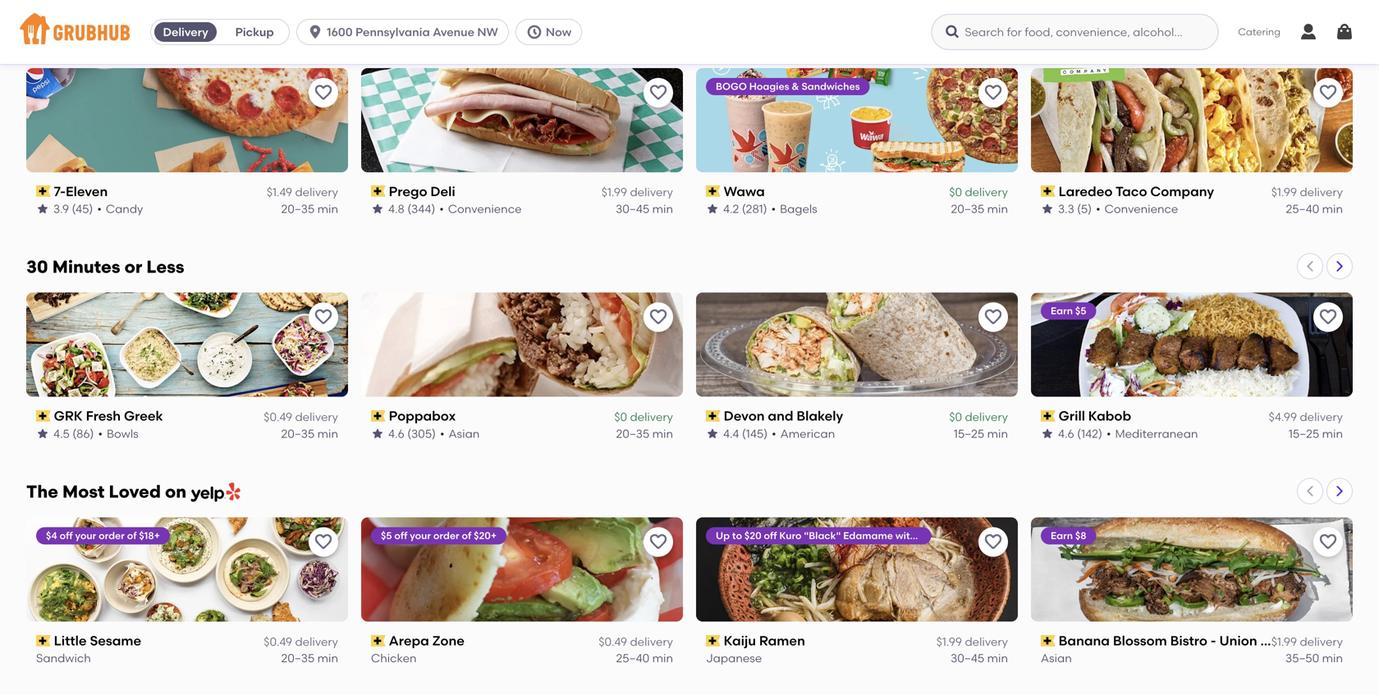 Task type: locate. For each thing, give the bounding box(es) containing it.
30–45 for kaiju ramen
[[951, 652, 985, 666]]

• convenience down deli
[[440, 202, 522, 216]]

2 earn from the top
[[1051, 530, 1073, 542]]

30–45
[[616, 202, 650, 216], [951, 652, 985, 666]]

4.6 left (305)
[[388, 427, 405, 441]]

20–35 for convenience
[[281, 202, 315, 216]]

$4
[[46, 530, 57, 542]]

$0.49 delivery for the most loved on
[[264, 635, 338, 649]]

ramen
[[759, 633, 805, 649]]

delivery for devon and blakely
[[965, 410, 1008, 424]]

poppabox
[[389, 408, 456, 424]]

3 caret left icon image from the top
[[1304, 485, 1317, 498]]

• down and
[[772, 427, 777, 441]]

subscription pass image left kaiju
[[706, 636, 721, 647]]

2 15–25 min from the left
[[1289, 427, 1343, 441]]

min for devon and blakely
[[988, 427, 1008, 441]]

$20
[[745, 530, 762, 542]]

2 15–25 from the left
[[1289, 427, 1320, 441]]

subscription pass image for arepa zone
[[371, 636, 386, 647]]

30–45 min for kaiju ramen
[[951, 652, 1008, 666]]

1 horizontal spatial your
[[410, 530, 431, 542]]

min
[[317, 202, 338, 216], [653, 202, 673, 216], [988, 202, 1008, 216], [1323, 202, 1343, 216], [317, 427, 338, 441], [653, 427, 673, 441], [988, 427, 1008, 441], [1323, 427, 1343, 441], [317, 652, 338, 666], [653, 652, 673, 666], [988, 652, 1008, 666], [1323, 652, 1343, 666]]

caret left icon image for less
[[1304, 260, 1317, 273]]

delivery
[[163, 25, 208, 39]]

0 horizontal spatial • convenience
[[440, 202, 522, 216]]

4.6 down grill
[[1059, 427, 1075, 441]]

delivery
[[295, 185, 338, 199], [630, 185, 673, 199], [965, 185, 1008, 199], [1300, 185, 1343, 199], [295, 410, 338, 424], [630, 410, 673, 424], [965, 410, 1008, 424], [1300, 410, 1343, 424], [295, 635, 338, 649], [630, 635, 673, 649], [965, 635, 1008, 649], [1300, 635, 1343, 649]]

earn
[[1051, 305, 1073, 317], [1051, 530, 1073, 542]]

kaiju
[[724, 633, 756, 649]]

star icon image for prego deli
[[371, 202, 384, 216]]

3 caret right icon image from the top
[[1334, 485, 1347, 498]]

asian right (305)
[[449, 427, 480, 441]]

(45)
[[72, 202, 93, 216]]

subscription pass image
[[371, 186, 386, 197], [706, 186, 721, 197], [1041, 186, 1056, 197], [1041, 411, 1056, 422], [371, 636, 386, 647]]

• convenience down laredeo taco company
[[1096, 202, 1179, 216]]

1 vertical spatial 30–45
[[951, 652, 985, 666]]

1 earn from the top
[[1051, 305, 1073, 317]]

• for grk fresh greek
[[98, 427, 103, 441]]

save this restaurant image
[[314, 83, 333, 103], [984, 83, 1003, 103], [314, 308, 333, 327], [649, 308, 668, 327], [984, 308, 1003, 327], [1319, 308, 1339, 327], [314, 533, 333, 552], [649, 533, 668, 552]]

0 horizontal spatial 30–45
[[616, 202, 650, 216]]

$0 delivery for convenience
[[950, 185, 1008, 199]]

• convenience for taco
[[1096, 202, 1179, 216]]

sandwich
[[36, 652, 91, 666]]

1 vertical spatial 30–45 min
[[951, 652, 1008, 666]]

Search for food, convenience, alcohol... search field
[[931, 14, 1219, 50]]

star icon image left 4.6 (305)
[[371, 427, 384, 441]]

$0 delivery
[[950, 185, 1008, 199], [615, 410, 673, 424], [950, 410, 1008, 424]]

devon and blakely logo image
[[696, 293, 1018, 397]]

20–35 min
[[281, 202, 338, 216], [951, 202, 1008, 216], [281, 427, 338, 441], [616, 427, 673, 441], [281, 652, 338, 666]]

4.2 (281)
[[723, 202, 768, 216]]

subscription pass image for kaiju ramen
[[706, 636, 721, 647]]

20–35 for the most loved on
[[281, 652, 315, 666]]

0 horizontal spatial convenience
[[26, 32, 139, 53]]

0 vertical spatial 30–45 min
[[616, 202, 673, 216]]

$0.49 delivery for 30 minutes or less
[[264, 410, 338, 424]]

2 vertical spatial caret right icon image
[[1334, 485, 1347, 498]]

15–25 for devon and blakely
[[954, 427, 985, 441]]

subscription pass image left 7-
[[36, 186, 51, 197]]

1 horizontal spatial 4.6
[[1059, 427, 1075, 441]]

grk fresh greek
[[54, 408, 163, 424]]

$0 delivery for 30 minutes or less
[[950, 410, 1008, 424]]

25–40 for arepa zone
[[616, 652, 650, 666]]

star icon image left 4.8
[[371, 202, 384, 216]]

little sesame logo image
[[26, 518, 348, 622]]

star icon image left 4.4
[[706, 427, 719, 441]]

• down deli
[[440, 202, 444, 216]]

subscription pass image up sandwich
[[36, 636, 51, 647]]

loved
[[109, 482, 161, 503]]

subscription pass image left poppabox
[[371, 411, 386, 422]]

off for little
[[60, 530, 73, 542]]

2 horizontal spatial convenience
[[1105, 202, 1179, 216]]

1 horizontal spatial 25–40 min
[[1286, 202, 1343, 216]]

$1.49 delivery
[[267, 185, 338, 199]]

1 • convenience from the left
[[440, 202, 522, 216]]

4.8 (344)
[[388, 202, 435, 216]]

30–45 min for prego deli
[[616, 202, 673, 216]]

0 horizontal spatial your
[[75, 530, 96, 542]]

asian down banana
[[1041, 652, 1072, 666]]

grill kabob logo image
[[1031, 293, 1353, 397]]

blossom
[[1113, 633, 1168, 649]]

1 horizontal spatial of
[[462, 530, 472, 542]]

star icon image left 3.9
[[36, 202, 49, 216]]

$0.49
[[264, 410, 292, 424], [264, 635, 292, 649], [599, 635, 627, 649]]

salt
[[939, 530, 958, 542]]

20–35
[[281, 202, 315, 216], [951, 202, 985, 216], [281, 427, 315, 441], [616, 427, 650, 441], [281, 652, 315, 666]]

$5 off your order of $20+
[[381, 530, 497, 542]]

the
[[26, 482, 58, 503]]

your right '$4'
[[75, 530, 96, 542]]

• for grill kabob
[[1107, 427, 1111, 441]]

(5)
[[1077, 202, 1092, 216]]

$0
[[950, 185, 963, 199], [615, 410, 627, 424], [950, 410, 963, 424]]

star icon image
[[36, 202, 49, 216], [371, 202, 384, 216], [706, 202, 719, 216], [1041, 202, 1054, 216], [36, 427, 49, 441], [371, 427, 384, 441], [706, 427, 719, 441], [1041, 427, 1054, 441]]

2 off from the left
[[394, 530, 408, 542]]

order left $18+ at the bottom left
[[99, 530, 125, 542]]

svg image inside 1600 pennsylvania avenue nw button
[[307, 24, 324, 40]]

0 horizontal spatial 4.6
[[388, 427, 405, 441]]

kaiju ramen logo image
[[696, 518, 1018, 622]]

3.9 (45)
[[53, 202, 93, 216]]

1 horizontal spatial 15–25
[[1289, 427, 1320, 441]]

0 vertical spatial caret left icon image
[[1304, 35, 1317, 48]]

1 horizontal spatial 30–45 min
[[951, 652, 1008, 666]]

2 4.6 from the left
[[1059, 427, 1075, 441]]

1 off from the left
[[60, 530, 73, 542]]

•
[[97, 202, 102, 216], [440, 202, 444, 216], [772, 202, 776, 216], [1096, 202, 1101, 216], [98, 427, 103, 441], [440, 427, 445, 441], [772, 427, 777, 441], [1107, 427, 1111, 441]]

star icon image left the 3.3
[[1041, 202, 1054, 216]]

$1.99 delivery for laredeo taco company
[[1272, 185, 1343, 199]]

0 horizontal spatial 15–25 min
[[954, 427, 1008, 441]]

1 horizontal spatial convenience
[[448, 202, 522, 216]]

1 vertical spatial earn
[[1051, 530, 1073, 542]]

banana blossom bistro - union market dc
[[1059, 633, 1330, 649]]

15–25 min
[[954, 427, 1008, 441], [1289, 427, 1343, 441]]

0 vertical spatial 25–40
[[1286, 202, 1320, 216]]

caret right icon image
[[1334, 35, 1347, 48], [1334, 260, 1347, 273], [1334, 485, 1347, 498]]

1 vertical spatial asian
[[1041, 652, 1072, 666]]

kaiju ramen
[[724, 633, 805, 649]]

1 vertical spatial caret left icon image
[[1304, 260, 1317, 273]]

1 your from the left
[[75, 530, 96, 542]]

subscription pass image left prego
[[371, 186, 386, 197]]

min for grk fresh greek
[[317, 427, 338, 441]]

now button
[[516, 19, 589, 45]]

$1.99 delivery
[[602, 185, 673, 199], [1272, 185, 1343, 199], [937, 635, 1008, 649], [1272, 635, 1343, 649]]

15–25 for grill kabob
[[1289, 427, 1320, 441]]

subscription pass image for grk fresh greek
[[36, 411, 51, 422]]

order
[[99, 530, 125, 542], [433, 530, 460, 542]]

1 order from the left
[[99, 530, 125, 542]]

convenience
[[26, 32, 139, 53], [448, 202, 522, 216], [1105, 202, 1179, 216]]

subscription pass image
[[36, 186, 51, 197], [36, 411, 51, 422], [371, 411, 386, 422], [706, 411, 721, 422], [36, 636, 51, 647], [706, 636, 721, 647], [1041, 636, 1056, 647]]

25–40 min
[[1286, 202, 1343, 216], [616, 652, 673, 666]]

1 horizontal spatial order
[[433, 530, 460, 542]]

30–45 for prego deli
[[616, 202, 650, 216]]

4.4 (145)
[[723, 427, 768, 441]]

1 of from the left
[[127, 530, 137, 542]]

0 horizontal spatial 25–40
[[616, 652, 650, 666]]

star icon image for wawa
[[706, 202, 719, 216]]

• right (305)
[[440, 427, 445, 441]]

min for wawa
[[988, 202, 1008, 216]]

(145)
[[742, 427, 768, 441]]

laredeo
[[1059, 183, 1113, 199]]

arepa
[[389, 633, 429, 649]]

svg image
[[1335, 22, 1355, 42], [307, 24, 324, 40], [526, 24, 543, 40], [945, 24, 961, 40]]

• down kabob
[[1107, 427, 1111, 441]]

laredeo taco company logo image
[[1031, 68, 1353, 172]]

subscription pass image left wawa at top
[[706, 186, 721, 197]]

0 horizontal spatial $5
[[381, 530, 392, 542]]

0 horizontal spatial 25–40 min
[[616, 652, 673, 666]]

bogo
[[716, 80, 747, 92]]

delivery for prego deli
[[630, 185, 673, 199]]

delivery for wawa
[[965, 185, 1008, 199]]

1600
[[327, 25, 353, 39]]

$4.99
[[1269, 410, 1298, 424]]

15–25
[[954, 427, 985, 441], [1289, 427, 1320, 441]]

subscription pass image left the grk
[[36, 411, 51, 422]]

0 horizontal spatial asian
[[449, 427, 480, 441]]

order left $20+
[[433, 530, 460, 542]]

taco
[[1116, 183, 1148, 199]]

0 vertical spatial 25–40 min
[[1286, 202, 1343, 216]]

subscription pass image up the chicken
[[371, 636, 386, 647]]

star icon image left 4.5
[[36, 427, 49, 441]]

subscription pass image left grill
[[1041, 411, 1056, 422]]

min for laredeo taco company
[[1323, 202, 1343, 216]]

min for grill kabob
[[1323, 427, 1343, 441]]

• convenience
[[440, 202, 522, 216], [1096, 202, 1179, 216]]

save this restaurant image
[[649, 83, 668, 103], [1319, 83, 1339, 103], [984, 533, 1003, 552], [1319, 533, 1339, 552]]

-
[[1211, 633, 1217, 649]]

0 vertical spatial 30–45
[[616, 202, 650, 216]]

0 vertical spatial earn
[[1051, 305, 1073, 317]]

• for laredeo taco company
[[1096, 202, 1101, 216]]

1 horizontal spatial $5
[[1076, 305, 1087, 317]]

star icon image left 4.2
[[706, 202, 719, 216]]

20–35 min for convenience
[[281, 202, 338, 216]]

earn $5
[[1051, 305, 1087, 317]]

1 horizontal spatial 25–40
[[1286, 202, 1320, 216]]

of left $18+ at the bottom left
[[127, 530, 137, 542]]

min for banana blossom bistro - union market dc
[[1323, 652, 1343, 666]]

order for sesame
[[99, 530, 125, 542]]

(86)
[[72, 427, 94, 441]]

• right (281)
[[772, 202, 776, 216]]

subscription pass image left banana
[[1041, 636, 1056, 647]]

$5
[[1076, 305, 1087, 317], [381, 530, 392, 542]]

$1.99 delivery for kaiju ramen
[[937, 635, 1008, 649]]

2 horizontal spatial off
[[764, 530, 777, 542]]

4.6 for grill kabob
[[1059, 427, 1075, 441]]

0 vertical spatial caret right icon image
[[1334, 35, 1347, 48]]

4.6 for poppabox
[[388, 427, 405, 441]]

kabob
[[1089, 408, 1132, 424]]

1 horizontal spatial off
[[394, 530, 408, 542]]

of for arepa zone
[[462, 530, 472, 542]]

greek
[[124, 408, 163, 424]]

earn for 30 minutes or less
[[1051, 305, 1073, 317]]

1 vertical spatial caret right icon image
[[1334, 260, 1347, 273]]

$1.99
[[602, 185, 627, 199], [1272, 185, 1298, 199], [937, 635, 963, 649], [1272, 635, 1298, 649]]

subscription pass image for poppabox
[[371, 411, 386, 422]]

1 horizontal spatial • convenience
[[1096, 202, 1179, 216]]

delivery for kaiju ramen
[[965, 635, 1008, 649]]

delivery button
[[151, 19, 220, 45]]

star icon image left 4.6 (142)
[[1041, 427, 1054, 441]]

2 caret right icon image from the top
[[1334, 260, 1347, 273]]

subscription pass image for prego deli
[[371, 186, 386, 197]]

$18+
[[139, 530, 160, 542]]

• right (5)
[[1096, 202, 1101, 216]]

laredeo taco company
[[1059, 183, 1215, 199]]

2 caret left icon image from the top
[[1304, 260, 1317, 273]]

25–40 min for arepa zone
[[616, 652, 673, 666]]

15–25 min for devon and blakely
[[954, 427, 1008, 441]]

0 horizontal spatial order
[[99, 530, 125, 542]]

delivery for laredeo taco company
[[1300, 185, 1343, 199]]

caret left icon image
[[1304, 35, 1317, 48], [1304, 260, 1317, 273], [1304, 485, 1317, 498]]

1 vertical spatial $5
[[381, 530, 392, 542]]

• bowls
[[98, 427, 139, 441]]

0 horizontal spatial off
[[60, 530, 73, 542]]

1 15–25 from the left
[[954, 427, 985, 441]]

min for arepa zone
[[653, 652, 673, 666]]

2 • convenience from the left
[[1096, 202, 1179, 216]]

0 horizontal spatial 15–25
[[954, 427, 985, 441]]

0 horizontal spatial of
[[127, 530, 137, 542]]

• for prego deli
[[440, 202, 444, 216]]

2 of from the left
[[462, 530, 472, 542]]

1 horizontal spatial 15–25 min
[[1289, 427, 1343, 441]]

save this restaurant button
[[309, 78, 338, 107], [644, 78, 673, 107], [979, 78, 1008, 107], [1314, 78, 1343, 107], [309, 303, 338, 332], [644, 303, 673, 332], [979, 303, 1008, 332], [1314, 303, 1343, 332], [309, 528, 338, 557], [644, 528, 673, 557], [979, 528, 1008, 557], [1314, 528, 1343, 557]]

fresh
[[86, 408, 121, 424]]

$1.99 for prego deli
[[602, 185, 627, 199]]

1 4.6 from the left
[[388, 427, 405, 441]]

• mediterranean
[[1107, 427, 1198, 441]]

your left $20+
[[410, 530, 431, 542]]

1 horizontal spatial 30–45
[[951, 652, 985, 666]]

2 vertical spatial caret left icon image
[[1304, 485, 1317, 498]]

arepa zone
[[389, 633, 465, 649]]

30–45 min
[[616, 202, 673, 216], [951, 652, 1008, 666]]

• asian
[[440, 427, 480, 441]]

$4 off your order of $18+
[[46, 530, 160, 542]]

banana blossom bistro - union market dc logo image
[[1031, 518, 1353, 622]]

0 horizontal spatial 30–45 min
[[616, 202, 673, 216]]

2 order from the left
[[433, 530, 460, 542]]

1 vertical spatial 25–40
[[616, 652, 650, 666]]

eleven
[[66, 183, 108, 199]]

• right (45)
[[97, 202, 102, 216]]

of left $20+
[[462, 530, 472, 542]]

2 your from the left
[[410, 530, 431, 542]]

subscription pass image left laredeo
[[1041, 186, 1056, 197]]

deli
[[431, 183, 456, 199]]

1 vertical spatial 25–40 min
[[616, 652, 673, 666]]

25–40 min for laredeo taco company
[[1286, 202, 1343, 216]]

delivery for poppabox
[[630, 410, 673, 424]]

star icon image for laredeo taco company
[[1041, 202, 1054, 216]]

4.6 (305)
[[388, 427, 436, 441]]

• right (86)
[[98, 427, 103, 441]]

1 caret left icon image from the top
[[1304, 35, 1317, 48]]

$0 for 30 minutes or less
[[950, 410, 963, 424]]

subscription pass image left the devon
[[706, 411, 721, 422]]

7-eleven logo image
[[26, 68, 348, 172]]

dc
[[1310, 633, 1330, 649]]

less
[[146, 257, 184, 278]]

1 15–25 min from the left
[[954, 427, 1008, 441]]



Task type: describe. For each thing, give the bounding box(es) containing it.
min for 7-eleven
[[317, 202, 338, 216]]

of for little sesame
[[127, 530, 137, 542]]

your for little
[[75, 530, 96, 542]]

earn $8
[[1051, 530, 1087, 542]]

min for poppabox
[[653, 427, 673, 441]]

caret right icon image for less
[[1334, 260, 1347, 273]]

30 minutes or less
[[26, 257, 184, 278]]

subscription pass image for banana blossom bistro - union market dc
[[1041, 636, 1056, 647]]

wawa logo image
[[696, 68, 1018, 172]]

little
[[54, 633, 87, 649]]

sandwiches
[[802, 80, 860, 92]]

35–50 min
[[1286, 652, 1343, 666]]

bogo hoagies & sandwiches
[[716, 80, 860, 92]]

20–35 min for 30 minutes or less
[[281, 427, 338, 441]]

earn for the most loved on
[[1051, 530, 1073, 542]]

market
[[1261, 633, 1307, 649]]

subscription pass image for little sesame
[[36, 636, 51, 647]]

american
[[781, 427, 835, 441]]

subscription pass image for wawa
[[706, 186, 721, 197]]

$0 for convenience
[[950, 185, 963, 199]]

• for devon and blakely
[[772, 427, 777, 441]]

$1.49
[[267, 185, 292, 199]]

$1.99 delivery for prego deli
[[602, 185, 673, 199]]

7-eleven
[[54, 183, 108, 199]]

• for 7-eleven
[[97, 202, 102, 216]]

now
[[546, 25, 572, 39]]

devon and blakely
[[724, 408, 844, 424]]

subscription pass image for 7-eleven
[[36, 186, 51, 197]]

catering
[[1239, 26, 1281, 38]]

35–50
[[1286, 652, 1320, 666]]

sea
[[919, 530, 937, 542]]

order for zone
[[433, 530, 460, 542]]

$1.99 for kaiju ramen
[[937, 635, 963, 649]]

1 horizontal spatial asian
[[1041, 652, 1072, 666]]

star icon image for devon and blakely
[[706, 427, 719, 441]]

3.3
[[1059, 202, 1075, 216]]

$8
[[1076, 530, 1087, 542]]

star icon image for poppabox
[[371, 427, 384, 441]]

sesame
[[90, 633, 141, 649]]

chicken
[[371, 652, 417, 666]]

delivery for grk fresh greek
[[295, 410, 338, 424]]

$1.99 for banana blossom bistro - union market dc
[[1272, 635, 1298, 649]]

4.5 (86)
[[53, 427, 94, 441]]

delivery for grill kabob
[[1300, 410, 1343, 424]]

min for kaiju ramen
[[988, 652, 1008, 666]]

4.4
[[723, 427, 739, 441]]

20–35 min for the most loved on
[[281, 652, 338, 666]]

min for prego deli
[[653, 202, 673, 216]]

caret left icon image for on
[[1304, 485, 1317, 498]]

bistro
[[1171, 633, 1208, 649]]

arepa zone logo image
[[361, 518, 683, 622]]

the most loved on
[[26, 482, 191, 503]]

hoagies
[[750, 80, 790, 92]]

$4.99 delivery
[[1269, 410, 1343, 424]]

convenience for laredeo taco company
[[1105, 202, 1179, 216]]

delivery for banana blossom bistro - union market dc
[[1300, 635, 1343, 649]]

"black"
[[804, 530, 841, 542]]

3 off from the left
[[764, 530, 777, 542]]

(281)
[[742, 202, 768, 216]]

off for arepa
[[394, 530, 408, 542]]

• convenience for deli
[[440, 202, 522, 216]]

1 caret right icon image from the top
[[1334, 35, 1347, 48]]

$1.99 for laredeo taco company
[[1272, 185, 1298, 199]]

up
[[716, 530, 730, 542]]

15–25 min for grill kabob
[[1289, 427, 1343, 441]]

30
[[26, 257, 48, 278]]

svg image inside now 'button'
[[526, 24, 543, 40]]

delivery for 7-eleven
[[295, 185, 338, 199]]

japanese
[[706, 652, 762, 666]]

with
[[896, 530, 916, 542]]

devon
[[724, 408, 765, 424]]

svg image
[[1299, 22, 1319, 42]]

4.6 (142)
[[1059, 427, 1103, 441]]

up to $20 off kuro "black" edamame with sea salt
[[716, 530, 958, 542]]

grk
[[54, 408, 83, 424]]

star icon image for grk fresh greek
[[36, 427, 49, 441]]

$1.99 delivery for banana blossom bistro - union market dc
[[1272, 635, 1343, 649]]

20–35 for 30 minutes or less
[[281, 427, 315, 441]]

to
[[732, 530, 742, 542]]

grill kabob
[[1059, 408, 1132, 424]]

• for poppabox
[[440, 427, 445, 441]]

blakely
[[797, 408, 844, 424]]

3.3 (5)
[[1059, 202, 1092, 216]]

$0.49 for 30 minutes or less
[[264, 410, 292, 424]]

union
[[1220, 633, 1258, 649]]

• american
[[772, 427, 835, 441]]

grk fresh greek logo image
[[26, 293, 348, 397]]

or
[[124, 257, 142, 278]]

pickup
[[235, 25, 274, 39]]

little sesame
[[54, 633, 141, 649]]

edamame
[[844, 530, 893, 542]]

7-
[[54, 183, 66, 199]]

prego deli
[[389, 183, 456, 199]]

$0.49 for the most loved on
[[264, 635, 292, 649]]

&
[[792, 80, 800, 92]]

• for wawa
[[772, 202, 776, 216]]

4.5
[[53, 427, 70, 441]]

your for arepa
[[410, 530, 431, 542]]

(305)
[[407, 427, 436, 441]]

star icon image for 7-eleven
[[36, 202, 49, 216]]

subscription pass image for devon and blakely
[[706, 411, 721, 422]]

delivery for little sesame
[[295, 635, 338, 649]]

catering button
[[1227, 13, 1293, 51]]

min for little sesame
[[317, 652, 338, 666]]

subscription pass image for grill kabob
[[1041, 411, 1056, 422]]

poppabox logo image
[[361, 293, 683, 397]]

on
[[165, 482, 187, 503]]

1600 pennsylvania avenue nw button
[[297, 19, 516, 45]]

caret right icon image for on
[[1334, 485, 1347, 498]]

(142)
[[1078, 427, 1103, 441]]

mediterranean
[[1116, 427, 1198, 441]]

delivery for arepa zone
[[630, 635, 673, 649]]

convenience for prego deli
[[448, 202, 522, 216]]

most
[[62, 482, 105, 503]]

0 vertical spatial $5
[[1076, 305, 1087, 317]]

• candy
[[97, 202, 143, 216]]

star icon image for grill kabob
[[1041, 427, 1054, 441]]

bowls
[[107, 427, 139, 441]]

4.8
[[388, 202, 405, 216]]

wawa
[[724, 183, 765, 199]]

banana
[[1059, 633, 1110, 649]]

main navigation navigation
[[0, 0, 1380, 64]]

4.2
[[723, 202, 739, 216]]

zone
[[432, 633, 465, 649]]

prego
[[389, 183, 427, 199]]

avenue
[[433, 25, 475, 39]]

25–40 for laredeo taco company
[[1286, 202, 1320, 216]]

prego deli  logo image
[[361, 68, 683, 172]]

subscription pass image for laredeo taco company
[[1041, 186, 1056, 197]]

pennsylvania
[[356, 25, 430, 39]]

0 vertical spatial asian
[[449, 427, 480, 441]]

kuro
[[780, 530, 802, 542]]



Task type: vqa. For each thing, say whether or not it's contained in the screenshot.


